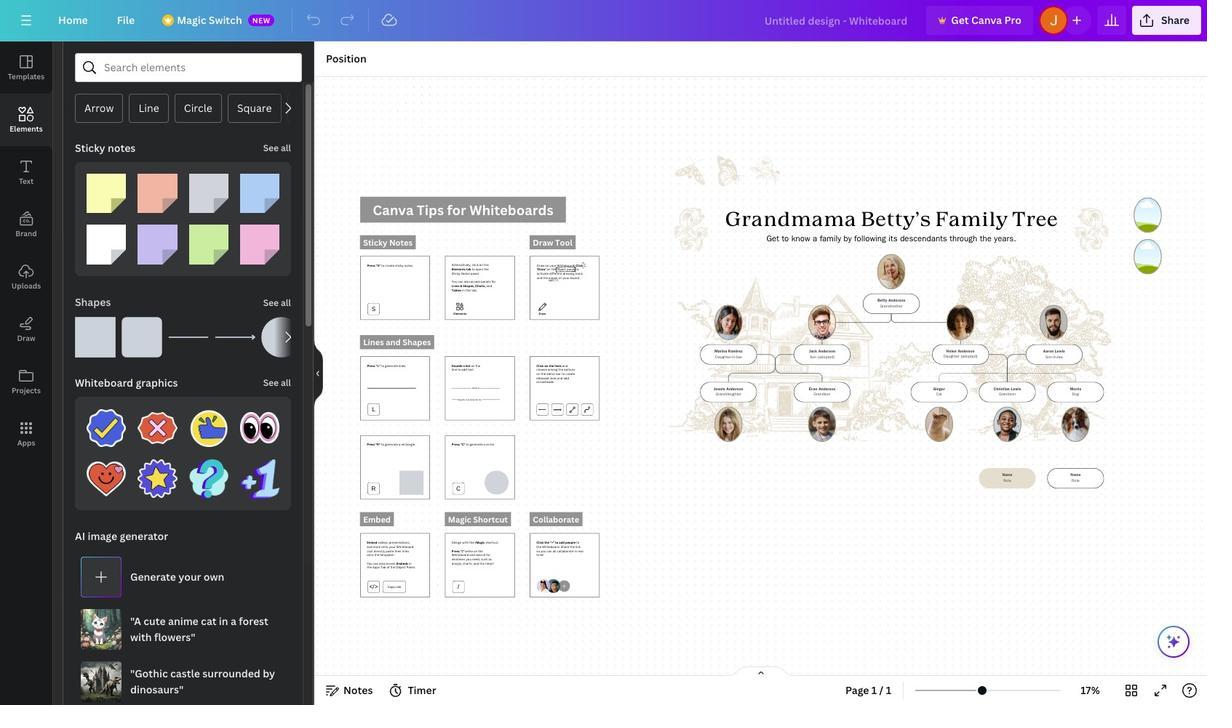 Task type: vqa. For each thing, say whether or not it's contained in the screenshot.
the Generate again button
no



Task type: describe. For each thing, give the bounding box(es) containing it.
the inside grandmama betty's family tree get to know a family by following its descendants through the years.
[[980, 235, 992, 244]]

press for press "s" to create sticky notes.
[[367, 263, 375, 267]]

group down blue sticky note image
[[240, 216, 279, 265]]

timer
[[408, 684, 436, 698]]

green sticky note image
[[189, 225, 228, 265]]

click for to
[[472, 263, 478, 267]]

main menu bar
[[0, 0, 1207, 41]]

home link
[[47, 6, 100, 35]]

know
[[791, 235, 810, 244]]

forest
[[239, 615, 269, 629]]

and inside you can also access panels for lines & shapes, charts, and tables in this tab.
[[486, 284, 492, 288]]

press for press "l" to generate lines.
[[367, 364, 375, 368]]

draw on your whiteboard! click 'draw' on the object panel to activate different drawing tools and the eraser on your board.
[[537, 263, 583, 280]]

square button
[[228, 94, 281, 123]]

a inside ""a cute anime cat in a forest with flowers""
[[231, 615, 236, 629]]

group down cross mark illustration sticker 'image'
[[138, 451, 177, 499]]

your left board.
[[563, 276, 569, 280]]

tab
[[466, 267, 471, 271]]

all for whiteboard graphics
[[281, 377, 291, 389]]

you for lines
[[451, 280, 457, 284]]

page 1 / 1
[[846, 684, 892, 698]]

whiteboard inside whiteboard graphics button
[[75, 376, 133, 390]]

panels
[[481, 280, 491, 284]]

collaborate
[[557, 549, 573, 553]]

and inside draw on your whiteboard! click 'draw' on the object panel to activate different drawing tools and the eraser on your board.
[[537, 276, 542, 280]]

2 add this line to the canvas image from the left
[[215, 317, 255, 358]]

circle
[[184, 101, 212, 115]]

all for sticky notes
[[281, 142, 291, 154]]

elements inside alternatively, click on the elements tab to open the sticky notes panel.
[[451, 267, 465, 271]]

on up editor
[[544, 364, 548, 368]]

group down 'orange sticky note' image
[[138, 216, 177, 265]]

timer button
[[385, 680, 442, 703]]

press for press "r" to generate a rectangle. press "c" to generate a circle.
[[367, 443, 375, 447]]

emojis,
[[451, 562, 462, 566]]

press "s" to create sticky notes.
[[367, 263, 413, 267]]

0 vertical spatial lines
[[554, 364, 561, 368]]

in inside click the "+" to add people to the whiteboard. share the link so you can all collaborate in real time!
[[574, 549, 577, 553]]

"+"
[[550, 541, 554, 545]]

shortcut.
[[485, 541, 499, 545]]

design with the /magic shortcut.
[[451, 541, 499, 545]]

and right charts,
[[473, 562, 479, 566]]

can inside click the "+" to add people to the whiteboard. share the link so you can all collaborate in real time!
[[547, 549, 552, 553]]

2 see from the top
[[263, 297, 279, 309]]

embed for embed
[[363, 514, 390, 525]]

following
[[854, 235, 886, 244]]

on right 'draw'
[[547, 267, 550, 271]]

can for in
[[458, 280, 463, 284]]

whiteboard inside press "/" while on the whiteboard and search for whatever you need, such as emojis, charts, and the timer!
[[451, 553, 469, 557]]

tab.
[[471, 288, 477, 292]]

your up different
[[549, 263, 556, 267]]

on up arrowheads.
[[536, 372, 540, 376]]

group down yellow sticky note image
[[87, 216, 126, 265]]

17%
[[1081, 684, 1100, 698]]

magic switch
[[177, 13, 242, 27]]

to right people on the left bottom of page
[[576, 541, 579, 545]]

alternatively, click on the elements tab to open the sticky notes panel.
[[451, 263, 488, 276]]

cute
[[144, 615, 166, 629]]

arrowheads.
[[536, 380, 554, 384]]

"r"
[[375, 443, 380, 447]]

and up 'press "l" to generate lines.'
[[386, 337, 400, 348]]

to right "s"
[[381, 263, 384, 267]]

graphics
[[136, 376, 178, 390]]

white sticky note image
[[87, 225, 126, 265]]

home
[[58, 13, 88, 27]]

press left the "c"
[[451, 443, 459, 447]]

and right among
[[562, 364, 568, 368]]

notes inside button
[[344, 684, 373, 698]]

/
[[880, 684, 884, 698]]

see all button for graphics
[[263, 376, 291, 390]]

line
[[139, 101, 159, 115]]

on right eraser
[[558, 276, 562, 280]]

group down eye illustration sticker image
[[240, 451, 279, 499]]

position
[[326, 52, 367, 66]]

1 horizontal spatial with
[[462, 541, 468, 545]]

draw button
[[0, 303, 52, 356]]

charts,
[[475, 284, 486, 288]]

to right the "c"
[[466, 443, 469, 447]]

generate for lines.
[[385, 364, 398, 368]]

square image
[[75, 317, 116, 358]]

links
[[402, 549, 409, 553]]

so
[[536, 549, 540, 553]]

shapes button
[[74, 288, 112, 317]]

sticky inside alternatively, click on the elements tab to open the sticky notes panel.
[[451, 271, 460, 276]]

object
[[557, 267, 566, 271]]

sticky notes
[[75, 141, 136, 155]]

access for of
[[386, 562, 395, 566]]

activate
[[537, 271, 548, 276]]

group right thumb up icon
[[240, 400, 279, 448]]

group right gray sticky note image on the left top
[[240, 165, 279, 213]]

along
[[470, 399, 474, 401]]

choose
[[536, 368, 547, 372]]

2 1 from the left
[[886, 684, 892, 698]]

whiteboard graphics button
[[75, 375, 257, 391]]

group down gray sticky note image on the left top
[[189, 216, 228, 265]]

0 horizontal spatial lines
[[363, 337, 384, 348]]

through
[[950, 235, 977, 244]]

generator
[[120, 530, 168, 544]]

real
[[578, 549, 583, 553]]

group right square image
[[122, 308, 162, 358]]

lines.
[[398, 364, 406, 368]]

while
[[465, 549, 473, 553]]

and left the "search"
[[469, 553, 475, 557]]

/magic
[[475, 541, 485, 545]]

group left rounded square image
[[75, 308, 116, 358]]

group left hide image
[[261, 317, 302, 358]]

in inside you can also access embeds in the apps tab of the object panel.
[[409, 562, 411, 566]]

2 vertical spatial elements
[[453, 312, 466, 315]]

and right editor
[[557, 376, 563, 380]]

0 horizontal spatial create
[[385, 263, 394, 267]]

of
[[386, 566, 389, 570]]

square
[[237, 101, 272, 115]]

see all button for notes
[[263, 141, 291, 156]]

magic for magic shortcut
[[448, 514, 471, 525]]

a inside grandmama betty's family tree get to know a family by following its descendants through the years.
[[813, 235, 817, 244]]

timer!
[[485, 562, 494, 566]]

just
[[367, 549, 373, 553]]

whiteboard. inside click the "+" to add people to the whiteboard. share the link so you can all collaborate in real time!
[[542, 545, 560, 549]]

among
[[548, 368, 557, 372]]

generate for a
[[385, 443, 398, 447]]

"a
[[130, 615, 141, 629]]

tool
[[555, 237, 572, 248]]

side panel tab list
[[0, 41, 52, 461]]

a left rectangle.
[[398, 443, 400, 447]]

draw inside draw on your whiteboard! click 'draw' on the object panel to activate different drawing tools and the eraser on your board.
[[537, 263, 544, 267]]

panel.
[[406, 566, 415, 570]]

"gothic
[[130, 667, 168, 681]]

eye illustration sticker image
[[240, 409, 279, 448]]

file button
[[105, 6, 146, 35]]

get inside "button"
[[951, 13, 969, 27]]

1 vertical spatial lines
[[550, 376, 556, 380]]

as
[[488, 557, 492, 562]]

share inside click the "+" to add people to the whiteboard. share the link so you can all collaborate in real time!
[[561, 545, 569, 549]]

you inside press "/" while on the whiteboard and search for whatever you need, such as emojis, charts, and the timer!
[[466, 557, 471, 562]]

apps inside you can also access embeds in the apps tab of the object panel.
[[372, 566, 380, 570]]

link
[[575, 545, 580, 549]]

to right "r" at the bottom of the page
[[381, 443, 384, 447]]

see all inside button
[[263, 297, 291, 309]]

notes inside alternatively, click on the elements tab to open the sticky notes panel.
[[461, 271, 470, 276]]

grandmama
[[725, 206, 856, 232]]

you can also access panels for lines & shapes, charts, and tables in this tab.
[[451, 280, 496, 292]]

people
[[565, 541, 575, 545]]

draw inside button
[[17, 333, 35, 344]]

search
[[476, 553, 485, 557]]

sticky
[[395, 263, 403, 267]]

surrounded
[[203, 667, 260, 681]]

click on the lines and choose among the options on the editor bar to create elbowed lines and add arrowheads.
[[536, 364, 575, 384]]

group down thumb up icon
[[189, 451, 228, 499]]

add inside double-click on the line to add text.
[[461, 368, 467, 372]]

template!
[[380, 553, 394, 557]]

family
[[820, 235, 841, 244]]

on inside alternatively, click on the elements tab to open the sticky notes panel.
[[479, 263, 483, 267]]

to right "l"
[[381, 364, 384, 368]]

presentations,
[[389, 541, 410, 545]]

design
[[451, 541, 461, 545]]

add
[[472, 387, 475, 389]]

1 vertical spatial line
[[478, 399, 482, 401]]

get canva pro
[[951, 13, 1022, 27]]

this
[[465, 288, 471, 292]]

share inside dropdown button
[[1162, 13, 1190, 27]]

need,
[[472, 557, 480, 562]]

purple sticky note image
[[138, 225, 177, 265]]

click the "+" to add people to the whiteboard. share the link so you can all collaborate in real time!
[[536, 541, 583, 557]]

create inside click on the lines and choose among the options on the editor bar to create elbowed lines and add arrowheads.
[[565, 372, 575, 376]]

charts,
[[462, 562, 472, 566]]

1 horizontal spatial onto
[[381, 545, 388, 549]]

by inside "gothic castle surrounded by dinosaurs"
[[263, 667, 275, 681]]

circle.
[[486, 443, 495, 447]]

apps inside button
[[17, 438, 35, 448]]

embed for embed videos, presentations, and more onto your whiteboard. just directly paste their links onto the template!
[[367, 541, 377, 545]]

projects
[[12, 386, 41, 396]]

check mark illustration sticker image
[[87, 409, 126, 448]]

group down graphics
[[138, 400, 177, 448]]

apps button
[[0, 408, 52, 461]]

drag
[[457, 399, 462, 401]]

see all for graphics
[[263, 377, 291, 389]]

smiley heart illustration sticker image
[[87, 460, 126, 499]]

elements button
[[0, 94, 52, 146]]

grandmama betty's family tree get to know a family by following its descendants through the years.
[[725, 206, 1058, 244]]

their
[[394, 549, 401, 553]]

on up activate
[[545, 263, 549, 267]]

"c"
[[460, 443, 465, 447]]



Task type: locate. For each thing, give the bounding box(es) containing it.
shapes up lines.
[[402, 337, 431, 348]]

1 right /
[[886, 684, 892, 698]]

videos,
[[378, 541, 388, 545]]

can inside you can also access embeds in the apps tab of the object panel.
[[373, 562, 378, 566]]

press for press "/" while on the whiteboard and search for whatever you need, such as emojis, charts, and the timer!
[[451, 549, 459, 553]]

for inside press "/" while on the whiteboard and search for whatever you need, such as emojis, charts, and the timer!
[[486, 553, 490, 557]]

by right surrounded
[[263, 667, 275, 681]]

whiteboard up 'emojis,'
[[451, 553, 469, 557]]

to inside alternatively, click on the elements tab to open the sticky notes panel.
[[472, 267, 475, 271]]

0 vertical spatial share
[[1162, 13, 1190, 27]]

cross mark illustration sticker image
[[138, 409, 177, 448]]

your left own
[[179, 571, 201, 584]]

can up tables
[[458, 280, 463, 284]]

you inside you can also access embeds in the apps tab of the object panel.
[[367, 562, 372, 566]]

1 vertical spatial by
[[263, 667, 275, 681]]

create left 'sticky' at the left of the page
[[385, 263, 394, 267]]

1 vertical spatial click
[[536, 364, 544, 368]]

white circle shape image
[[261, 317, 302, 358]]

1 horizontal spatial lines
[[451, 284, 459, 288]]

onto left directly
[[367, 553, 373, 557]]

board.
[[570, 276, 580, 280]]

double-click on the line to add text.
[[451, 364, 480, 372]]

lines left &
[[451, 284, 459, 288]]

press inside press "/" while on the whiteboard and search for whatever you need, such as emojis, charts, and the timer!
[[451, 549, 459, 553]]

lines inside you can also access panels for lines & shapes, charts, and tables in this tab.
[[451, 284, 459, 288]]

switch
[[209, 13, 242, 27]]

1 vertical spatial create
[[565, 372, 575, 376]]

also
[[464, 280, 470, 284], [379, 562, 385, 566]]

1 horizontal spatial for
[[491, 280, 496, 284]]

the inside double-click on the line to add text.
[[475, 364, 480, 368]]

click up elbowed
[[536, 364, 544, 368]]

can inside you can also access panels for lines & shapes, charts, and tables in this tab.
[[458, 280, 463, 284]]

with
[[462, 541, 468, 545], [130, 631, 152, 645]]

and right the charts,
[[486, 284, 492, 288]]

draw
[[533, 237, 553, 248], [537, 263, 544, 267], [539, 312, 546, 316], [17, 333, 35, 344]]

you can also access embeds in the apps tab of the object panel.
[[367, 562, 415, 570]]

all for shapes
[[281, 297, 291, 309]]

you for the
[[367, 562, 372, 566]]

uploads
[[12, 281, 41, 291]]

0 horizontal spatial you
[[466, 557, 471, 562]]

1 vertical spatial magic
[[448, 514, 471, 525]]

rounded square image
[[122, 317, 162, 358]]

0 horizontal spatial for
[[486, 553, 490, 557]]

group down whiteboard graphics
[[87, 400, 126, 448]]

group down sticky notes 'button'
[[138, 165, 177, 213]]

text
[[19, 176, 34, 186]]

0 vertical spatial onto
[[381, 545, 388, 549]]

1 vertical spatial notes
[[461, 271, 470, 276]]

sticky up "s"
[[363, 237, 387, 248]]

1 horizontal spatial you
[[451, 280, 457, 284]]

directly
[[374, 549, 385, 553]]

2 vertical spatial see
[[263, 377, 279, 389]]

blue sticky note image
[[240, 174, 279, 213]]

0 vertical spatial magic
[[177, 13, 206, 27]]

1 vertical spatial for
[[486, 553, 490, 557]]

1 vertical spatial get
[[766, 235, 779, 244]]

0 vertical spatial access
[[470, 280, 480, 284]]

on inside press "/" while on the whiteboard and search for whatever you need, such as emojis, charts, and the timer!
[[473, 549, 477, 553]]

sticky notes
[[363, 237, 412, 248]]

generate right the "c"
[[470, 443, 483, 447]]

0 vertical spatial line
[[451, 368, 457, 372]]

sticky down alternatively, at the left of page
[[451, 271, 460, 276]]

1 horizontal spatial add this line to the canvas image
[[215, 317, 255, 358]]

sticky notes button
[[75, 140, 257, 156]]

0 horizontal spatial get
[[766, 235, 779, 244]]

get inside grandmama betty's family tree get to know a family by following its descendants through the years.
[[766, 235, 779, 244]]

see all button down pink sticky note image
[[262, 288, 293, 317]]

2 see all from the top
[[263, 297, 291, 309]]

1 horizontal spatial magic
[[448, 514, 471, 525]]

also left of
[[379, 562, 385, 566]]

17% button
[[1067, 680, 1114, 703]]

gray sticky note image
[[189, 174, 228, 213]]

1 horizontal spatial access
[[470, 280, 480, 284]]

text button
[[0, 146, 52, 199]]

click for add
[[463, 364, 470, 368]]

draw tool
[[533, 237, 572, 248]]

press "l" to generate lines.
[[367, 364, 406, 368]]

all inside click the "+" to add people to the whiteboard. share the link so you can all collaborate in real time!
[[553, 549, 556, 553]]

draw down activate
[[539, 312, 546, 316]]

1 horizontal spatial also
[[464, 280, 470, 284]]

line button
[[129, 94, 169, 123]]

generate your own
[[130, 571, 224, 584]]

for right panels
[[491, 280, 496, 284]]

1 vertical spatial access
[[386, 562, 395, 566]]

elements inside button
[[10, 124, 43, 134]]

1 horizontal spatial sticky
[[363, 237, 387, 248]]

0 vertical spatial text
[[476, 387, 479, 389]]

click inside click the "+" to add people to the whiteboard. share the link so you can all collaborate in real time!
[[536, 541, 544, 545]]

critiquing work image
[[189, 460, 228, 499]]

can down "+"
[[547, 549, 552, 553]]

cat
[[201, 615, 217, 629]]

0 vertical spatial embed
[[363, 514, 390, 525]]

1 vertical spatial see all button
[[262, 288, 293, 317]]

0 vertical spatial see all
[[263, 142, 291, 154]]

your
[[549, 263, 556, 267], [563, 276, 569, 280], [389, 545, 395, 549], [179, 571, 201, 584]]

editor
[[546, 372, 555, 376]]

2 vertical spatial add
[[559, 541, 564, 545]]

0 vertical spatial see
[[263, 142, 279, 154]]

1 1 from the left
[[872, 684, 877, 698]]

orange sticky note image
[[138, 174, 177, 213]]

see all button left hide image
[[263, 376, 291, 390]]

group down sticky notes
[[87, 165, 126, 213]]

1 horizontal spatial notes
[[389, 237, 412, 248]]

add right bar
[[563, 376, 569, 380]]

also inside you can also access embeds in the apps tab of the object panel.
[[379, 562, 385, 566]]

&
[[460, 284, 462, 288]]

see all left hide image
[[263, 377, 291, 389]]

0 horizontal spatial can
[[373, 562, 378, 566]]

1 horizontal spatial click
[[472, 263, 478, 267]]

line
[[451, 368, 457, 372], [478, 399, 482, 401]]

0 horizontal spatial onto
[[367, 553, 373, 557]]

eraser
[[548, 276, 558, 280]]

on inside double-click on the line to add text.
[[471, 364, 475, 368]]

"a cute anime cat in a forest with flowers"
[[130, 615, 269, 645]]

click for options
[[536, 364, 544, 368]]

1 horizontal spatial get
[[951, 13, 969, 27]]

1 horizontal spatial by
[[844, 235, 852, 244]]

lines down among
[[550, 376, 556, 380]]

0 vertical spatial create
[[385, 263, 394, 267]]

1 left /
[[872, 684, 877, 698]]

line left text.
[[451, 368, 457, 372]]

a left circle.
[[483, 443, 485, 447]]

2 vertical spatial click
[[536, 541, 544, 545]]

0 horizontal spatial add this line to the canvas image
[[168, 317, 209, 358]]

options
[[564, 368, 575, 372]]

in inside ""a cute anime cat in a forest with flowers""
[[219, 615, 228, 629]]

object
[[396, 566, 406, 570]]

shapes up square image
[[75, 295, 111, 309]]

press left "/"
[[451, 549, 459, 553]]

add this line to the canvas image left white circle shape "image"
[[215, 317, 255, 358]]

access inside you can also access panels for lines & shapes, charts, and tables in this tab.
[[470, 280, 480, 284]]

text right add
[[476, 387, 479, 389]]

elbowed
[[536, 376, 549, 380]]

0 vertical spatial also
[[464, 280, 470, 284]]

and inside the embed videos, presentations, and more onto your whiteboard. just directly paste their links onto the template!
[[367, 545, 372, 549]]

0 vertical spatial you
[[451, 280, 457, 284]]

apps down projects
[[17, 438, 35, 448]]

in inside you can also access panels for lines & shapes, charts, and tables in this tab.
[[462, 288, 464, 292]]

see all for notes
[[263, 142, 291, 154]]

get down grandmama
[[766, 235, 779, 244]]

1 vertical spatial share
[[561, 545, 569, 549]]

shortcut
[[473, 514, 508, 525]]

press left "r" at the bottom of the page
[[367, 443, 375, 447]]

to right tab on the left of the page
[[472, 267, 475, 271]]

draw up activate
[[537, 263, 544, 267]]

add inside click the "+" to add people to the whiteboard. share the link so you can all collaborate in real time!
[[559, 541, 564, 545]]

collaborate
[[533, 514, 579, 525]]

access down template!
[[386, 562, 395, 566]]

tables
[[451, 288, 461, 292]]

add left people on the left bottom of page
[[559, 541, 564, 545]]

lines up "l"
[[363, 337, 384, 348]]

click up so
[[536, 541, 544, 545]]

0 horizontal spatial whiteboard.
[[396, 545, 414, 549]]

see down white circle shape "image"
[[263, 377, 279, 389]]

see down the square "button"
[[263, 142, 279, 154]]

also inside you can also access panels for lines & shapes, charts, and tables in this tab.
[[464, 280, 470, 284]]

press "/" while on the whiteboard and search for whatever you need, such as emojis, charts, and the timer!
[[451, 549, 494, 566]]

you inside click the "+" to add people to the whiteboard. share the link so you can all collaborate in real time!
[[540, 549, 546, 553]]

in right embeds
[[409, 562, 411, 566]]

onto right more
[[381, 545, 388, 549]]

also for tab
[[379, 562, 385, 566]]

1 vertical spatial lines
[[363, 337, 384, 348]]

hide image
[[314, 339, 323, 409]]

draw up projects "button" on the bottom of page
[[17, 333, 35, 344]]

you
[[451, 280, 457, 284], [367, 562, 372, 566]]

magic left switch
[[177, 13, 206, 27]]

flowers"
[[154, 631, 195, 645]]

1 vertical spatial also
[[379, 562, 385, 566]]

1 vertical spatial you
[[367, 562, 372, 566]]

in right cat
[[219, 615, 228, 629]]

Design title text field
[[753, 6, 921, 35]]

embed inside the embed videos, presentations, and more onto your whiteboard. just directly paste their links onto the template!
[[367, 541, 377, 545]]

whiteboard up "check mark illustration sticker" image
[[75, 376, 133, 390]]

1 vertical spatial whiteboard
[[451, 553, 469, 557]]

1 horizontal spatial create
[[565, 372, 575, 376]]

group
[[87, 165, 126, 213], [138, 165, 177, 213], [189, 165, 228, 213], [240, 165, 279, 213], [87, 216, 126, 265], [138, 216, 177, 265], [189, 216, 228, 265], [240, 216, 279, 265], [75, 308, 116, 358], [122, 308, 162, 358], [261, 317, 302, 358], [87, 400, 126, 448], [138, 400, 177, 448], [189, 400, 228, 448], [240, 400, 279, 448], [87, 451, 126, 499], [138, 451, 177, 499], [189, 451, 228, 499], [240, 451, 279, 499]]

dinosaurs"
[[130, 683, 184, 697]]

access down panel.
[[470, 280, 480, 284]]

click
[[472, 263, 478, 267], [463, 364, 470, 368]]

promoting ideas and work image
[[240, 460, 279, 499]]

access
[[470, 280, 480, 284], [386, 562, 395, 566]]

to inside draw on your whiteboard! click 'draw' on the object panel to activate different drawing tools and the eraser on your board.
[[575, 267, 579, 271]]

0 vertical spatial add
[[461, 368, 467, 372]]

1 horizontal spatial you
[[540, 549, 546, 553]]

whatever
[[451, 557, 465, 562]]

click inside draw on your whiteboard! click 'draw' on the object panel to activate different drawing tools and the eraser on your board.
[[576, 263, 583, 267]]

the
[[980, 235, 992, 244], [484, 263, 488, 267], [484, 267, 488, 271], [551, 267, 556, 271], [543, 276, 548, 280], [475, 364, 480, 368], [549, 364, 554, 368], [558, 368, 563, 372], [541, 372, 546, 376], [462, 399, 465, 401], [475, 399, 478, 401], [469, 541, 474, 545], [544, 541, 549, 545], [536, 545, 541, 549], [570, 545, 575, 549], [478, 549, 483, 553], [374, 553, 379, 557], [479, 562, 484, 566], [367, 566, 371, 570], [390, 566, 395, 570]]

0 vertical spatial with
[[462, 541, 468, 545]]

'draw'
[[537, 267, 546, 271]]

share button
[[1132, 6, 1202, 35]]

notes button
[[320, 680, 379, 703]]

1 horizontal spatial share
[[1162, 13, 1190, 27]]

0 vertical spatial whiteboard
[[75, 376, 133, 390]]

magic for magic switch
[[177, 13, 206, 27]]

group left eye illustration sticker image
[[189, 400, 228, 448]]

magic
[[177, 13, 206, 27], [448, 514, 471, 525]]

2 vertical spatial sticky
[[451, 271, 460, 276]]

onto
[[381, 545, 388, 549], [367, 553, 373, 557]]

0 horizontal spatial click
[[463, 364, 470, 368]]

access inside you can also access embeds in the apps tab of the object panel.
[[386, 562, 395, 566]]

1 whiteboard. from the left
[[396, 545, 414, 549]]

click for whiteboard.
[[536, 541, 544, 545]]

page
[[846, 684, 869, 698]]

star illustration sticker image
[[138, 460, 177, 499]]

"s"
[[376, 263, 380, 267]]

you left &
[[451, 280, 457, 284]]

0 horizontal spatial magic
[[177, 13, 206, 27]]

descendants
[[900, 235, 947, 244]]

your inside the embed videos, presentations, and more onto your whiteboard. just directly paste their links onto the template!
[[389, 545, 395, 549]]

0 horizontal spatial access
[[386, 562, 395, 566]]

1
[[872, 684, 877, 698], [886, 684, 892, 698]]

also right &
[[464, 280, 470, 284]]

can
[[458, 280, 463, 284], [547, 549, 552, 553], [373, 562, 378, 566]]

0 horizontal spatial you
[[367, 562, 372, 566]]

0 vertical spatial you
[[540, 549, 546, 553]]

add inside click on the lines and choose among the options on the editor bar to create elbowed lines and add arrowheads.
[[563, 376, 569, 380]]

1 vertical spatial onto
[[367, 553, 373, 557]]

line inside double-click on the line to add text.
[[451, 368, 457, 372]]

whiteboard.
[[396, 545, 414, 549], [542, 545, 560, 549]]

embed up just
[[367, 541, 377, 545]]

thumb up icon image
[[189, 409, 228, 448]]

projects button
[[0, 356, 52, 408]]

draw left tool
[[533, 237, 553, 248]]

line right along
[[478, 399, 482, 401]]

group left blue sticky note image
[[189, 165, 228, 213]]

1 horizontal spatial whiteboard.
[[542, 545, 560, 549]]

whiteboard. right paste in the left bottom of the page
[[396, 545, 414, 549]]

all down "+"
[[553, 549, 556, 553]]

1 vertical spatial text
[[466, 399, 469, 401]]

0 vertical spatial see all button
[[263, 141, 291, 156]]

sticky inside 'button'
[[75, 141, 105, 155]]

1 horizontal spatial text
[[476, 387, 479, 389]]

magic up design
[[448, 514, 471, 525]]

text left along
[[466, 399, 469, 401]]

0 vertical spatial shapes
[[75, 295, 111, 309]]

whiteboard. inside the embed videos, presentations, and more onto your whiteboard. just directly paste their links onto the template!
[[396, 545, 414, 549]]

you left need,
[[466, 557, 471, 562]]

1 vertical spatial with
[[130, 631, 152, 645]]

by inside grandmama betty's family tree get to know a family by following its descendants through the years.
[[844, 235, 852, 244]]

whiteboard!
[[557, 263, 575, 267]]

1 horizontal spatial whiteboard
[[451, 553, 469, 557]]

1 add this line to the canvas image from the left
[[168, 317, 209, 358]]

brand
[[15, 229, 37, 239]]

1 vertical spatial apps
[[372, 566, 380, 570]]

0 vertical spatial click
[[576, 263, 583, 267]]

shapes
[[75, 295, 111, 309], [402, 337, 431, 348]]

share
[[1162, 13, 1190, 27], [561, 545, 569, 549]]

whiteboard
[[75, 376, 133, 390], [451, 553, 469, 557]]

click inside double-click on the line to add text.
[[463, 364, 470, 368]]

can for panel.
[[373, 562, 378, 566]]

apps left tab
[[372, 566, 380, 570]]

rectangle.
[[401, 443, 415, 447]]

with inside ""a cute anime cat in a forest with flowers""
[[130, 631, 152, 645]]

to inside double-click on the line to add text.
[[457, 368, 461, 372]]

castle
[[170, 667, 200, 681]]

to right bar
[[562, 372, 565, 376]]

2 horizontal spatial can
[[547, 549, 552, 553]]

magic inside main menu bar
[[177, 13, 206, 27]]

also for shapes,
[[464, 280, 470, 284]]

for inside you can also access panels for lines & shapes, charts, and tables in this tab.
[[491, 280, 496, 284]]

0 vertical spatial by
[[844, 235, 852, 244]]

to inside click on the lines and choose among the options on the editor bar to create elbowed lines and add arrowheads.
[[562, 372, 565, 376]]

lines
[[554, 364, 561, 368], [550, 376, 556, 380]]

with right design
[[462, 541, 468, 545]]

different
[[549, 271, 562, 276]]

all down the square "button"
[[281, 142, 291, 154]]

yellow sticky note image
[[87, 174, 126, 213]]

0 horizontal spatial with
[[130, 631, 152, 645]]

access for charts,
[[470, 280, 480, 284]]

in left this
[[462, 288, 464, 292]]

on right "double-"
[[471, 364, 475, 368]]

to right "+"
[[555, 541, 558, 545]]

shapes inside button
[[75, 295, 111, 309]]

0 horizontal spatial shapes
[[75, 295, 111, 309]]

open
[[475, 267, 483, 271]]

templates button
[[0, 41, 52, 94]]

notes up 'sticky' at the left of the page
[[389, 237, 412, 248]]

2 vertical spatial notes
[[344, 684, 373, 698]]

2 vertical spatial see all button
[[263, 376, 291, 390]]

1 vertical spatial see
[[263, 297, 279, 309]]

sticky for sticky notes
[[363, 237, 387, 248]]

see all
[[263, 142, 291, 154], [263, 297, 291, 309], [263, 377, 291, 389]]

and left more
[[367, 545, 372, 549]]

1 horizontal spatial shapes
[[402, 337, 431, 348]]

3 see from the top
[[263, 377, 279, 389]]

0 horizontal spatial also
[[379, 562, 385, 566]]

1 see all from the top
[[263, 142, 291, 154]]

pink sticky note image
[[240, 225, 279, 265]]

0 vertical spatial sticky
[[75, 141, 105, 155]]

embed videos, presentations, and more onto your whiteboard. just directly paste their links onto the template!
[[367, 541, 414, 557]]

click inside click on the lines and choose among the options on the editor bar to create elbowed lines and add arrowheads.
[[536, 364, 544, 368]]

elements left tab on the left of the page
[[451, 267, 465, 271]]

by right "family"
[[844, 235, 852, 244]]

can left tab
[[373, 562, 378, 566]]

sticky for sticky notes
[[75, 141, 105, 155]]

0 vertical spatial get
[[951, 13, 969, 27]]

click up tools
[[576, 263, 583, 267]]

you inside you can also access panels for lines & shapes, charts, and tables in this tab.
[[451, 280, 457, 284]]

create right bar
[[565, 372, 575, 376]]

see up white circle shape "image"
[[263, 297, 279, 309]]

get left canva
[[951, 13, 969, 27]]

click inside alternatively, click on the elements tab to open the sticky notes panel.
[[472, 263, 478, 267]]

see for graphics
[[263, 377, 279, 389]]

notes down alternatively, at the left of page
[[461, 271, 470, 276]]

1 horizontal spatial can
[[458, 280, 463, 284]]

alternatively,
[[451, 263, 471, 267]]

a
[[813, 235, 817, 244], [398, 443, 400, 447], [483, 443, 485, 447], [231, 615, 236, 629]]

sticky left notes
[[75, 141, 105, 155]]

1 see from the top
[[263, 142, 279, 154]]

tree
[[1012, 206, 1058, 232]]

add this line to the canvas image
[[168, 317, 209, 358], [215, 317, 255, 358]]

notes left timer button on the left
[[344, 684, 373, 698]]

canva assistant image
[[1165, 634, 1183, 651]]

with down "a
[[130, 631, 152, 645]]

embed
[[363, 514, 390, 525], [367, 541, 377, 545]]

group down "check mark illustration sticker" image
[[87, 451, 126, 499]]

lines and shapes
[[363, 337, 431, 348]]

all
[[281, 142, 291, 154], [281, 297, 291, 309], [281, 377, 291, 389], [553, 549, 556, 553]]

3 see all from the top
[[263, 377, 291, 389]]

the inside the embed videos, presentations, and more onto your whiteboard. just directly paste their links onto the template!
[[374, 553, 379, 557]]

uploads button
[[0, 251, 52, 303]]

1 vertical spatial you
[[466, 557, 471, 562]]

1 vertical spatial add
[[563, 376, 569, 380]]

"l"
[[376, 364, 380, 368]]

0 horizontal spatial whiteboard
[[75, 376, 133, 390]]

Search elements search field
[[104, 54, 273, 82]]

0 horizontal spatial share
[[561, 545, 569, 549]]

0 vertical spatial notes
[[389, 237, 412, 248]]

pro
[[1005, 13, 1022, 27]]

show pages image
[[726, 667, 796, 678]]

on right while
[[473, 549, 477, 553]]

see for notes
[[263, 142, 279, 154]]

new
[[252, 15, 271, 25]]

elements down tables
[[453, 312, 466, 315]]

such
[[481, 557, 488, 562]]

click
[[576, 263, 583, 267], [536, 364, 544, 368], [536, 541, 544, 545]]

1 horizontal spatial 1
[[886, 684, 892, 698]]

0 vertical spatial apps
[[17, 438, 35, 448]]

2 whiteboard. from the left
[[542, 545, 560, 549]]

1 vertical spatial click
[[463, 364, 470, 368]]

2 vertical spatial see all
[[263, 377, 291, 389]]

0 horizontal spatial 1
[[872, 684, 877, 698]]

to inside grandmama betty's family tree get to know a family by following its descendants through the years.
[[782, 235, 789, 244]]

in left real
[[574, 549, 577, 553]]

1 vertical spatial elements
[[451, 267, 465, 271]]

1 vertical spatial can
[[547, 549, 552, 553]]

own
[[204, 571, 224, 584]]

0 vertical spatial can
[[458, 280, 463, 284]]



